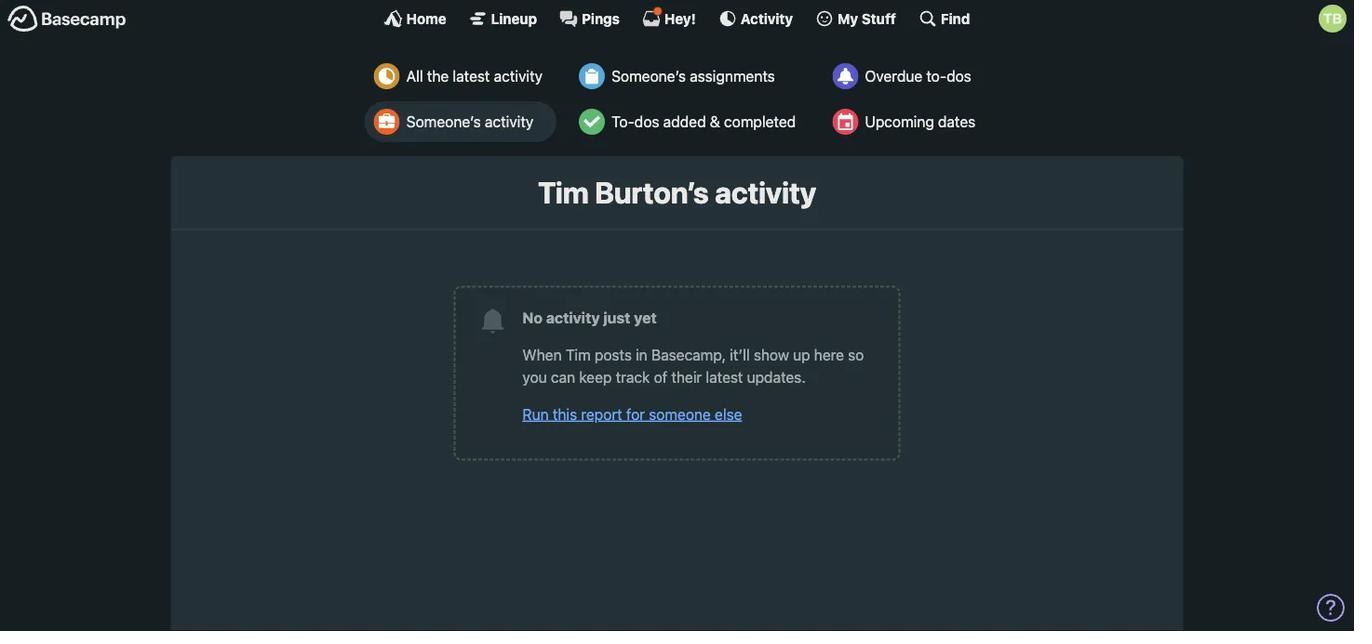 Task type: locate. For each thing, give the bounding box(es) containing it.
assignments
[[690, 67, 775, 85]]

overdue
[[865, 67, 923, 85]]

lineup link
[[469, 9, 537, 28]]

reports image
[[832, 63, 858, 89]]

home
[[406, 10, 446, 27]]

track
[[616, 368, 650, 386]]

someone's
[[612, 67, 686, 85], [406, 113, 481, 131]]

so
[[848, 346, 864, 364]]

someone's assignments link
[[570, 56, 810, 97]]

activity down the all the latest activity
[[485, 113, 533, 131]]

0 vertical spatial latest
[[453, 67, 490, 85]]

0 horizontal spatial someone's
[[406, 113, 481, 131]]

activity
[[494, 67, 543, 85], [485, 113, 533, 131], [715, 175, 816, 210], [546, 309, 600, 327]]

someone's up to-
[[612, 67, 686, 85]]

of
[[654, 368, 668, 386]]

you
[[523, 368, 547, 386]]

burton's
[[595, 175, 709, 210]]

tim burton image
[[1319, 5, 1347, 33]]

latest down it'll
[[706, 368, 743, 386]]

person report image
[[374, 109, 400, 135]]

activity right no
[[546, 309, 600, 327]]

1 horizontal spatial someone's
[[612, 67, 686, 85]]

overdue to-dos link
[[823, 56, 990, 97]]

else
[[715, 406, 742, 423]]

keep
[[579, 368, 612, 386]]

this
[[553, 406, 577, 423]]

to-dos added & completed link
[[570, 101, 810, 142]]

up
[[793, 346, 810, 364]]

1 vertical spatial someone's
[[406, 113, 481, 131]]

someone
[[649, 406, 711, 423]]

latest right the at top
[[453, 67, 490, 85]]

latest
[[453, 67, 490, 85], [706, 368, 743, 386]]

tim down todo image on the top of the page
[[538, 175, 589, 210]]

0 vertical spatial dos
[[947, 67, 972, 85]]

someone's down the at top
[[406, 113, 481, 131]]

to-
[[612, 113, 635, 131]]

to-
[[926, 67, 947, 85]]

just
[[603, 309, 630, 327]]

home link
[[384, 9, 446, 28]]

hey! button
[[642, 7, 696, 28]]

switch accounts image
[[7, 5, 127, 34]]

dos
[[947, 67, 972, 85], [635, 113, 659, 131]]

main element
[[0, 0, 1354, 36]]

all
[[406, 67, 423, 85]]

updates.
[[747, 368, 806, 386]]

tim
[[538, 175, 589, 210], [566, 346, 591, 364]]

schedule image
[[832, 109, 858, 135]]

0 vertical spatial someone's
[[612, 67, 686, 85]]

tim burton's activity
[[538, 175, 816, 210]]

it'll
[[730, 346, 750, 364]]

todo image
[[579, 109, 605, 135]]

1 horizontal spatial latest
[[706, 368, 743, 386]]

1 vertical spatial tim
[[566, 346, 591, 364]]

1 vertical spatial latest
[[706, 368, 743, 386]]

dos up dates
[[947, 67, 972, 85]]

no activity just yet
[[523, 309, 657, 327]]

&
[[710, 113, 720, 131]]

pings
[[582, 10, 620, 27]]

upcoming
[[865, 113, 934, 131]]

when tim posts in basecamp, it'll show up here so you can keep track of their latest updates.
[[523, 346, 864, 386]]

here
[[814, 346, 844, 364]]

1 vertical spatial dos
[[635, 113, 659, 131]]

someone's for someone's assignments
[[612, 67, 686, 85]]

their
[[671, 368, 702, 386]]

can
[[551, 368, 575, 386]]

tim up can
[[566, 346, 591, 364]]

dos left added
[[635, 113, 659, 131]]

my stuff button
[[815, 9, 896, 28]]

for
[[626, 406, 645, 423]]

someone's activity
[[406, 113, 533, 131]]



Task type: describe. For each thing, give the bounding box(es) containing it.
overdue to-dos
[[865, 67, 972, 85]]

yet
[[634, 309, 657, 327]]

when
[[523, 346, 562, 364]]

no
[[523, 309, 543, 327]]

report
[[581, 406, 622, 423]]

activity down lineup
[[494, 67, 543, 85]]

all the latest activity link
[[365, 56, 557, 97]]

run this report for someone else
[[523, 406, 742, 423]]

activity
[[741, 10, 793, 27]]

hey!
[[664, 10, 696, 27]]

1 horizontal spatial dos
[[947, 67, 972, 85]]

upcoming dates link
[[823, 101, 990, 142]]

someone's assignments
[[612, 67, 775, 85]]

0 horizontal spatial latest
[[453, 67, 490, 85]]

activity link
[[718, 9, 793, 28]]

latest inside the when tim posts in basecamp, it'll show up here so you can keep track of their latest updates.
[[706, 368, 743, 386]]

lineup
[[491, 10, 537, 27]]

posts
[[595, 346, 632, 364]]

assignment image
[[579, 63, 605, 89]]

all the latest activity
[[406, 67, 543, 85]]

tim inside the when tim posts in basecamp, it'll show up here so you can keep track of their latest updates.
[[566, 346, 591, 364]]

in
[[636, 346, 648, 364]]

dates
[[938, 113, 976, 131]]

someone's activity link
[[365, 101, 557, 142]]

completed
[[724, 113, 796, 131]]

upcoming dates
[[865, 113, 976, 131]]

find button
[[919, 9, 970, 28]]

added
[[663, 113, 706, 131]]

run this report for someone else link
[[523, 406, 742, 423]]

my
[[838, 10, 858, 27]]

find
[[941, 10, 970, 27]]

stuff
[[862, 10, 896, 27]]

0 horizontal spatial dos
[[635, 113, 659, 131]]

someone's for someone's activity
[[406, 113, 481, 131]]

activity report image
[[374, 63, 400, 89]]

to-dos added & completed
[[612, 113, 796, 131]]

the
[[427, 67, 449, 85]]

run
[[523, 406, 549, 423]]

pings button
[[559, 9, 620, 28]]

show
[[754, 346, 789, 364]]

activity down 'completed'
[[715, 175, 816, 210]]

basecamp,
[[651, 346, 726, 364]]

0 vertical spatial tim
[[538, 175, 589, 210]]

my stuff
[[838, 10, 896, 27]]



Task type: vqa. For each thing, say whether or not it's contained in the screenshot.
Lineup Link
yes



